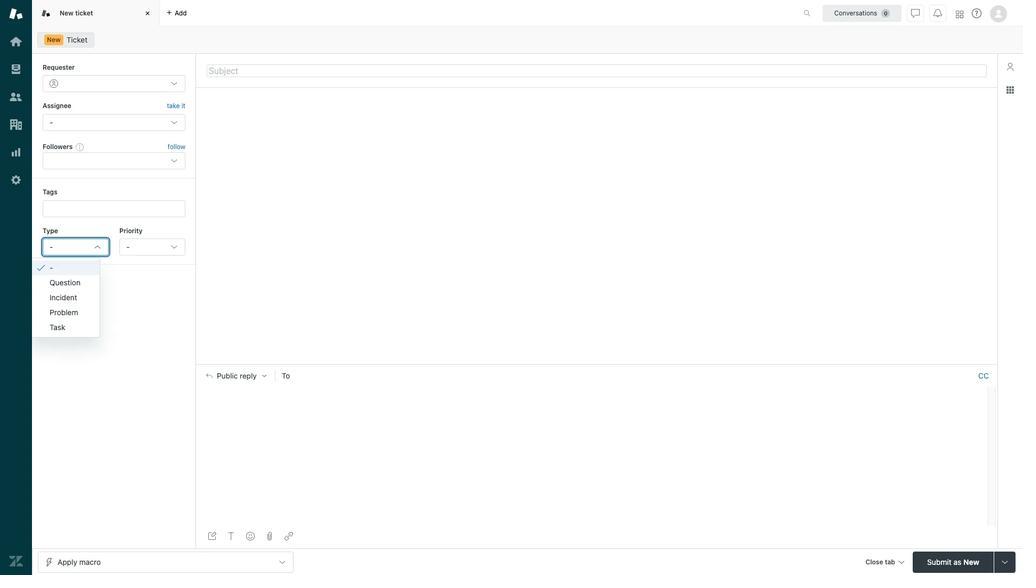 Task type: describe. For each thing, give the bounding box(es) containing it.
add
[[175, 9, 187, 17]]

public reply
[[217, 372, 257, 381]]

- button for type
[[43, 239, 109, 256]]

displays possible ticket submission types image
[[1001, 558, 1010, 567]]

get started image
[[9, 35, 23, 49]]

macro
[[79, 558, 101, 567]]

reply
[[240, 372, 257, 381]]

customer context image
[[1006, 62, 1015, 71]]

notifications image
[[934, 9, 942, 17]]

cc
[[979, 372, 989, 381]]

assignee element
[[43, 114, 185, 131]]

assignee
[[43, 102, 71, 110]]

question
[[50, 278, 80, 287]]

- down type
[[50, 243, 53, 252]]

follow
[[168, 143, 185, 151]]

conversations
[[835, 9, 878, 17]]

new for new ticket
[[60, 9, 74, 17]]

add link (cmd k) image
[[285, 532, 293, 541]]

priority
[[119, 227, 143, 235]]

to
[[282, 372, 290, 381]]

problem
[[50, 308, 78, 317]]

insert emojis image
[[246, 532, 255, 541]]

- inside option
[[50, 263, 53, 272]]

as
[[954, 558, 962, 567]]

apps image
[[1006, 86, 1015, 94]]

customers image
[[9, 90, 23, 104]]

requester
[[43, 63, 75, 71]]

zendesk image
[[9, 555, 23, 569]]

- down the priority
[[126, 243, 130, 252]]

task option
[[30, 320, 100, 335]]

format text image
[[227, 532, 236, 541]]

info on adding followers image
[[76, 143, 84, 151]]

minimize composer image
[[593, 360, 601, 369]]

views image
[[9, 62, 23, 76]]

close image
[[142, 8, 153, 19]]

2 vertical spatial new
[[964, 558, 980, 567]]

submit as new
[[928, 558, 980, 567]]

task
[[50, 323, 65, 332]]

button displays agent's chat status as invisible. image
[[911, 9, 920, 17]]

question option
[[30, 275, 100, 290]]

public
[[217, 372, 238, 381]]

add attachment image
[[265, 532, 274, 541]]



Task type: vqa. For each thing, say whether or not it's contained in the screenshot.
the top Your unsolved tickets
no



Task type: locate. For each thing, give the bounding box(es) containing it.
cc button
[[979, 372, 989, 381]]

new inside secondary element
[[47, 36, 61, 44]]

take it button
[[167, 101, 185, 112]]

public reply button
[[197, 365, 275, 388]]

- up question
[[50, 263, 53, 272]]

followers element
[[43, 153, 185, 170]]

tags element
[[43, 200, 185, 217]]

it
[[182, 102, 185, 110]]

zendesk support image
[[9, 7, 23, 21]]

new ticket tab
[[32, 0, 160, 27]]

new ticket
[[60, 9, 93, 17]]

requester element
[[43, 75, 185, 92]]

- button
[[43, 239, 109, 256], [119, 239, 185, 256]]

new
[[60, 9, 74, 17], [47, 36, 61, 44], [964, 558, 980, 567]]

main element
[[0, 0, 32, 576]]

tags
[[43, 188, 57, 196]]

2 - button from the left
[[119, 239, 185, 256]]

close tab
[[866, 558, 895, 566]]

close tab button
[[861, 552, 909, 575]]

new for new
[[47, 36, 61, 44]]

-
[[50, 118, 53, 127], [50, 243, 53, 252], [126, 243, 130, 252], [50, 263, 53, 272]]

apply macro
[[58, 558, 101, 567]]

type
[[43, 227, 58, 235]]

1 - button from the left
[[43, 239, 109, 256]]

0 horizontal spatial - button
[[43, 239, 109, 256]]

- button for priority
[[119, 239, 185, 256]]

problem option
[[30, 305, 100, 320]]

followers
[[43, 143, 73, 151]]

reporting image
[[9, 146, 23, 159]]

0 vertical spatial new
[[60, 9, 74, 17]]

take
[[167, 102, 180, 110]]

- down assignee
[[50, 118, 53, 127]]

type list box
[[30, 258, 100, 338]]

admin image
[[9, 173, 23, 187]]

ticket
[[66, 35, 88, 44]]

1 horizontal spatial - button
[[119, 239, 185, 256]]

add button
[[160, 0, 193, 26]]

incident
[[50, 293, 77, 302]]

new inside tab
[[60, 9, 74, 17]]

Subject field
[[207, 64, 987, 77]]

tabs tab list
[[32, 0, 793, 27]]

take it
[[167, 102, 185, 110]]

submit
[[928, 558, 952, 567]]

zendesk products image
[[956, 10, 964, 18]]

incident option
[[30, 290, 100, 305]]

secondary element
[[32, 29, 1023, 51]]

1 vertical spatial new
[[47, 36, 61, 44]]

get help image
[[972, 9, 982, 18]]

ticket
[[75, 9, 93, 17]]

- button up - option
[[43, 239, 109, 256]]

- inside assignee element
[[50, 118, 53, 127]]

- option
[[30, 260, 100, 275]]

conversations button
[[823, 5, 902, 22]]

apply
[[58, 558, 77, 567]]

follow button
[[168, 142, 185, 152]]

draft mode image
[[208, 532, 216, 541]]

tab
[[885, 558, 895, 566]]

organizations image
[[9, 118, 23, 132]]

close
[[866, 558, 884, 566]]

- button down the priority
[[119, 239, 185, 256]]



